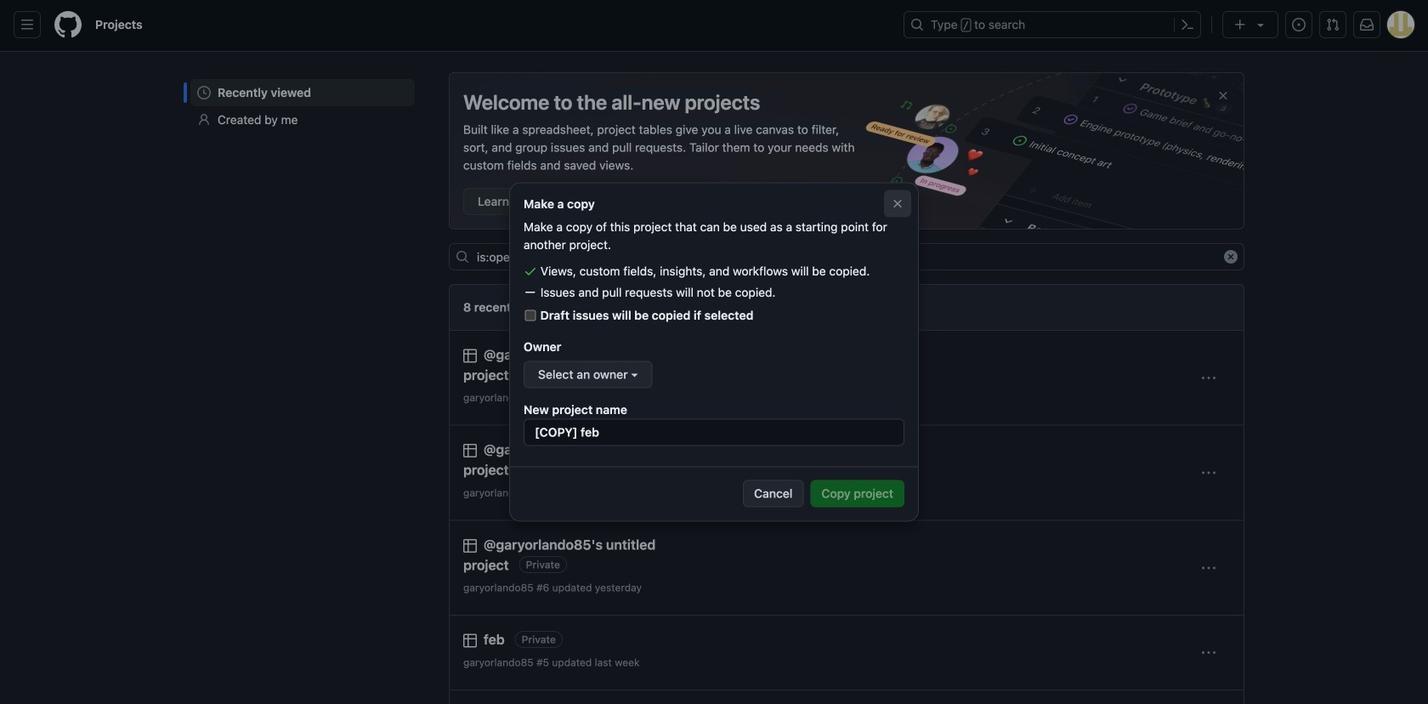 Task type: locate. For each thing, give the bounding box(es) containing it.
search image
[[456, 250, 470, 264]]

1 vertical spatial close image
[[891, 197, 905, 211]]

2 kebab horizontal image from the top
[[1203, 467, 1216, 480]]

Search all projects text field
[[449, 243, 1245, 270]]

2 table image from the top
[[464, 444, 477, 458]]

list
[[184, 72, 422, 140]]

notifications image
[[1361, 18, 1375, 31]]

kebab horizontal image
[[1203, 646, 1216, 660]]

2 vertical spatial kebab horizontal image
[[1203, 562, 1216, 575]]

plus image
[[1234, 18, 1248, 31]]

kebab horizontal image for third "table" image
[[1203, 562, 1216, 575]]

person image
[[197, 113, 211, 127]]

None checkbox
[[524, 310, 538, 321]]

0 vertical spatial close image
[[1217, 89, 1231, 102]]

table image
[[464, 349, 477, 363], [464, 444, 477, 458], [464, 539, 477, 553], [464, 634, 477, 648]]

3 kebab horizontal image from the top
[[1203, 562, 1216, 575]]

dash image
[[524, 286, 538, 299]]

clear image
[[1225, 250, 1238, 264]]

1 kebab horizontal image from the top
[[1203, 372, 1216, 385]]

issue opened image
[[1293, 18, 1306, 31]]

command palette image
[[1181, 18, 1195, 31]]

1 vertical spatial kebab horizontal image
[[1203, 467, 1216, 480]]

close image
[[1217, 89, 1231, 102], [891, 197, 905, 211]]

kebab horizontal image
[[1203, 372, 1216, 385], [1203, 467, 1216, 480], [1203, 562, 1216, 575]]

git pull request image
[[1327, 18, 1340, 31]]

0 vertical spatial kebab horizontal image
[[1203, 372, 1216, 385]]



Task type: describe. For each thing, give the bounding box(es) containing it.
1 table image from the top
[[464, 349, 477, 363]]

clock image
[[197, 86, 211, 100]]

kebab horizontal image for 1st "table" image from the top
[[1203, 372, 1216, 385]]

3 table image from the top
[[464, 539, 477, 553]]

1 horizontal spatial close image
[[1217, 89, 1231, 102]]

Name field
[[524, 419, 905, 446]]

homepage image
[[54, 11, 82, 38]]

4 table image from the top
[[464, 634, 477, 648]]

kebab horizontal image for third "table" image from the bottom
[[1203, 467, 1216, 480]]

triangle down image
[[1255, 18, 1268, 31]]

green checkmark image
[[524, 265, 538, 278]]

0 horizontal spatial close image
[[891, 197, 905, 211]]



Task type: vqa. For each thing, say whether or not it's contained in the screenshot.
Actions LINK
no



